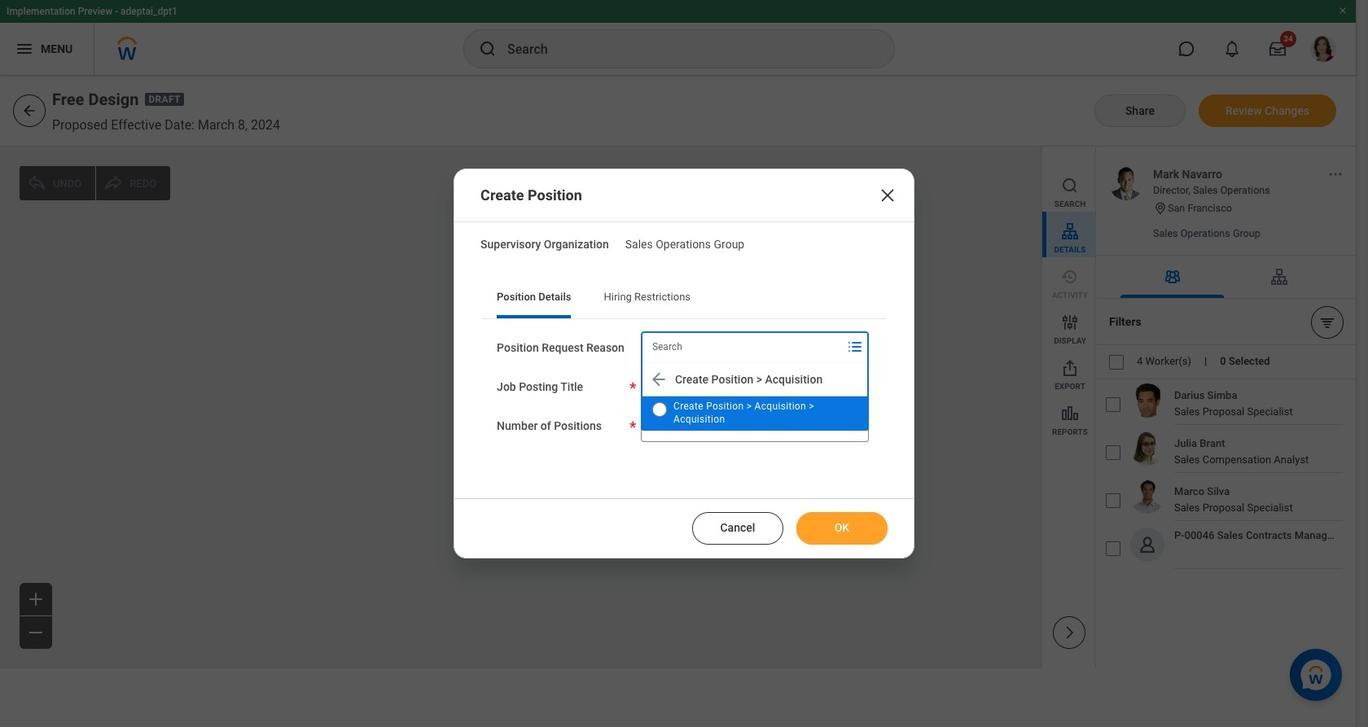 Task type: vqa. For each thing, say whether or not it's contained in the screenshot.
Details within menu
yes



Task type: locate. For each thing, give the bounding box(es) containing it.
tab list
[[1097, 256, 1357, 299], [481, 279, 888, 318]]

1 horizontal spatial mark navarro director, sales operations
[[1154, 168, 1271, 196]]

group
[[1233, 227, 1261, 240], [714, 238, 745, 251]]

operations up contact card matrix manager image
[[656, 238, 711, 251]]

0 vertical spatial 4
[[667, 286, 671, 295]]

1 horizontal spatial >
[[757, 373, 763, 386]]

4
[[667, 286, 671, 295], [1137, 356, 1143, 368]]

1 horizontal spatial sales operations group
[[1154, 227, 1261, 240]]

minus image
[[26, 623, 46, 643]]

0 horizontal spatial tab list
[[481, 279, 888, 318]]

proposal inside marco silva sales proposal specialist
[[1203, 502, 1245, 514]]

position down create position > acquisition
[[706, 401, 744, 412]]

proposed effective date: march 8, 2024
[[52, 117, 280, 133]]

1 vertical spatial proposal
[[1203, 502, 1245, 514]]

number
[[497, 419, 538, 433]]

acquisition for create position > acquisition
[[765, 373, 823, 386]]

restrictions
[[635, 291, 691, 303]]

silva
[[1208, 486, 1230, 498]]

0 horizontal spatial 0
[[621, 286, 626, 295]]

0 horizontal spatial 4
[[667, 286, 671, 295]]

director, up the san
[[1154, 184, 1191, 196]]

0 horizontal spatial director,
[[603, 248, 642, 260]]

2 vertical spatial acquisition
[[674, 414, 725, 425]]

draft
[[149, 94, 181, 105]]

menu
[[1043, 147, 1096, 440]]

acquisition
[[765, 373, 823, 386], [755, 401, 806, 412], [674, 414, 725, 425]]

manager
[[1295, 530, 1337, 542]]

ok
[[835, 521, 850, 534]]

0 left contact card matrix manager image
[[621, 286, 626, 295]]

1 horizontal spatial 4
[[1137, 356, 1143, 368]]

0 vertical spatial 0
[[621, 286, 626, 295]]

march
[[198, 117, 235, 133]]

sales
[[1194, 184, 1219, 196], [1154, 227, 1179, 240], [626, 238, 653, 251], [644, 248, 670, 260], [1175, 406, 1201, 418], [1175, 454, 1201, 466], [1175, 502, 1201, 514], [1218, 530, 1244, 542]]

worker(s)
[[1146, 356, 1192, 368]]

sales inside marco silva sales proposal specialist
[[1175, 502, 1201, 514]]

0 right |
[[1221, 356, 1227, 368]]

1 vertical spatial 0
[[1221, 356, 1227, 368]]

compensation
[[1203, 454, 1272, 466]]

details inside tab list
[[539, 291, 572, 303]]

proposal inside darius simba sales proposal specialist
[[1203, 406, 1245, 418]]

mark up hiring
[[603, 234, 628, 246]]

tab list down sales operations group element
[[481, 279, 888, 318]]

1 vertical spatial navarro
[[630, 234, 667, 246]]

posting
[[519, 380, 558, 393]]

specialist inside darius simba sales proposal specialist
[[1248, 406, 1294, 418]]

sales inside sales operations group element
[[626, 238, 653, 251]]

tab list down 'francisco'
[[1097, 256, 1357, 299]]

1 horizontal spatial tab list
[[1097, 256, 1357, 299]]

1 vertical spatial 4
[[1137, 356, 1143, 368]]

proposal
[[1203, 406, 1245, 418], [1203, 502, 1245, 514]]

navarro
[[1183, 168, 1223, 181], [630, 234, 667, 246]]

display
[[1054, 336, 1087, 345]]

operations
[[1221, 184, 1271, 196], [1181, 227, 1231, 240], [656, 238, 711, 251], [673, 248, 724, 260]]

contact card matrix manager image
[[649, 282, 665, 298]]

1 vertical spatial specialist
[[1248, 502, 1294, 514]]

1 vertical spatial mark
[[603, 234, 628, 246]]

operations up restrictions
[[673, 248, 724, 260]]

2 specialist from the top
[[1248, 502, 1294, 514]]

create inside dialog
[[481, 187, 524, 204]]

simba
[[1208, 389, 1238, 402]]

0 horizontal spatial details
[[539, 291, 572, 303]]

4 right contact card matrix manager image
[[667, 286, 671, 295]]

contact card matrix manager image
[[1163, 267, 1183, 287]]

1 horizontal spatial mark
[[1154, 168, 1180, 181]]

create position > acquisition > acquisition
[[674, 401, 815, 425]]

0 vertical spatial specialist
[[1248, 406, 1294, 418]]

organization
[[544, 238, 609, 251]]

proposal down silva
[[1203, 502, 1245, 514]]

filter image
[[1320, 314, 1336, 330]]

specialist
[[1248, 406, 1294, 418], [1248, 502, 1294, 514]]

2 proposal from the top
[[1203, 502, 1245, 514]]

tab list inside create position dialog
[[481, 279, 888, 318]]

1 vertical spatial mark navarro director, sales operations
[[603, 234, 724, 260]]

position for create position > acquisition
[[712, 373, 754, 386]]

specialist for marco silva sales proposal specialist
[[1248, 502, 1294, 514]]

mark
[[1154, 168, 1180, 181], [603, 234, 628, 246]]

sales operations group
[[1154, 227, 1261, 240], [626, 238, 745, 251]]

marco silva sales proposal specialist
[[1175, 486, 1294, 514]]

2 horizontal spatial >
[[809, 401, 815, 412]]

position down position request reason field
[[712, 373, 754, 386]]

create right arrow left image in the left of the page
[[675, 373, 709, 386]]

supervisory organization
[[481, 238, 609, 251]]

0 vertical spatial mark
[[1154, 168, 1180, 181]]

create
[[481, 187, 524, 204], [675, 373, 709, 386], [674, 401, 704, 412]]

julia
[[1175, 438, 1198, 450]]

operations up 'francisco'
[[1221, 184, 1271, 196]]

san
[[1168, 202, 1186, 214]]

sales operations group up contact card matrix manager image
[[626, 238, 745, 251]]

create inside create position > acquisition > acquisition
[[674, 401, 704, 412]]

position up job on the bottom left
[[497, 341, 539, 354]]

details inside menu
[[1055, 245, 1086, 254]]

1 horizontal spatial 0
[[1221, 356, 1227, 368]]

create position
[[481, 187, 582, 204]]

0 horizontal spatial >
[[747, 401, 752, 412]]

0
[[621, 286, 626, 295], [1221, 356, 1227, 368]]

search
[[1055, 200, 1086, 209]]

0 horizontal spatial sales operations group
[[626, 238, 745, 251]]

details
[[1055, 245, 1086, 254], [539, 291, 572, 303]]

profile logan mcneil element
[[1301, 31, 1347, 67]]

4 left the worker(s) in the right of the page
[[1137, 356, 1143, 368]]

analyst
[[1275, 454, 1310, 466]]

tab list containing position details
[[481, 279, 888, 318]]

location image
[[1154, 201, 1168, 216]]

1 proposal from the top
[[1203, 406, 1245, 418]]

0 vertical spatial create
[[481, 187, 524, 204]]

title
[[561, 380, 583, 393]]

details down search
[[1055, 245, 1086, 254]]

mark navarro director, sales operations up contact card matrix manager image
[[603, 234, 724, 260]]

positions
[[554, 419, 602, 433]]

2 vertical spatial create
[[674, 401, 704, 412]]

review changes button
[[1199, 95, 1337, 127]]

1 specialist from the top
[[1248, 406, 1294, 418]]

p-
[[1175, 530, 1185, 542]]

cancel button
[[692, 512, 784, 545]]

details up the position request reason in the top of the page
[[539, 291, 572, 303]]

sales operations group down 'francisco'
[[1154, 227, 1261, 240]]

director, up hiring
[[603, 248, 642, 260]]

close environment banner image
[[1339, 6, 1348, 15]]

position
[[528, 187, 582, 204], [497, 291, 536, 303], [497, 341, 539, 354], [712, 373, 754, 386], [706, 401, 744, 412]]

position inside create position > acquisition > acquisition
[[706, 401, 744, 412]]

0 vertical spatial mark navarro director, sales operations
[[1154, 168, 1271, 196]]

activity
[[1053, 291, 1088, 300]]

1 vertical spatial create
[[675, 373, 709, 386]]

0 horizontal spatial navarro
[[630, 234, 667, 246]]

search image
[[478, 39, 498, 59]]

specialist up "contracts"
[[1248, 502, 1294, 514]]

julia brant sales compensation analyst
[[1175, 438, 1310, 466]]

create down create position > acquisition
[[674, 401, 704, 412]]

supervisory
[[481, 238, 541, 251]]

undo r image
[[104, 174, 123, 193]]

sales inside julia brant sales compensation analyst
[[1175, 454, 1201, 466]]

create up supervisory on the top left
[[481, 187, 524, 204]]

mark navarro director, sales operations up 'francisco'
[[1154, 168, 1271, 196]]

job
[[497, 380, 516, 393]]

number of positions
[[497, 419, 602, 433]]

0 vertical spatial director,
[[1154, 184, 1191, 196]]

director,
[[1154, 184, 1191, 196], [603, 248, 642, 260]]

redo button
[[96, 166, 170, 200]]

4 worker(s)
[[1137, 356, 1192, 368]]

proposal for marco silva
[[1203, 502, 1245, 514]]

1 vertical spatial details
[[539, 291, 572, 303]]

mark up location icon
[[1154, 168, 1180, 181]]

specialist inside marco silva sales proposal specialist
[[1248, 502, 1294, 514]]

0 vertical spatial navarro
[[1183, 168, 1223, 181]]

proposed
[[52, 117, 108, 133]]

0 vertical spatial acquisition
[[765, 373, 823, 386]]

4 for 4 worker(s)
[[1137, 356, 1143, 368]]

Job Posting Title text field
[[641, 371, 869, 403]]

navarro up contact card matrix manager image
[[630, 234, 667, 246]]

specialist up julia brant sales compensation analyst
[[1248, 406, 1294, 418]]

adeptai_dpt1
[[121, 6, 177, 17]]

1 vertical spatial acquisition
[[755, 401, 806, 412]]

0 vertical spatial details
[[1055, 245, 1086, 254]]

proposal down simba
[[1203, 406, 1245, 418]]

navarro up san francisco
[[1183, 168, 1223, 181]]

mark navarro director, sales operations
[[1154, 168, 1271, 196], [603, 234, 724, 260]]

org chart image
[[1270, 267, 1289, 287], [603, 282, 620, 298]]

-
[[115, 6, 118, 17]]

0 for 0 selected
[[1221, 356, 1227, 368]]

filters
[[1110, 315, 1142, 328]]

position for create position > acquisition > acquisition
[[706, 401, 744, 412]]

1 horizontal spatial details
[[1055, 245, 1086, 254]]

changes
[[1265, 104, 1310, 117]]

position up supervisory organization
[[528, 187, 582, 204]]

menu containing search
[[1043, 147, 1096, 440]]

>
[[757, 373, 763, 386], [747, 401, 752, 412], [809, 401, 815, 412]]

|
[[1205, 356, 1208, 368]]

sales inside darius simba sales proposal specialist
[[1175, 406, 1201, 418]]

> for create position > acquisition > acquisition
[[747, 401, 752, 412]]

0 vertical spatial proposal
[[1203, 406, 1245, 418]]

0 horizontal spatial group
[[714, 238, 745, 251]]

position down supervisory on the top left
[[497, 291, 536, 303]]



Task type: describe. For each thing, give the bounding box(es) containing it.
prompts image
[[846, 337, 865, 357]]

share button
[[1095, 95, 1186, 127]]

of
[[541, 419, 551, 433]]

00046
[[1185, 530, 1215, 542]]

tab list for position request reason
[[481, 279, 888, 318]]

1 horizontal spatial group
[[1233, 227, 1261, 240]]

francisco
[[1188, 202, 1233, 214]]

free
[[52, 90, 84, 109]]

effective
[[111, 117, 162, 133]]

notifications large image
[[1225, 41, 1241, 57]]

sales operations group inside create position dialog
[[626, 238, 745, 251]]

reports
[[1053, 428, 1088, 437]]

operations inside sales operations group element
[[656, 238, 711, 251]]

4 for 4
[[667, 286, 671, 295]]

export
[[1055, 382, 1086, 391]]

implementation preview -   adeptai_dpt1 banner
[[0, 0, 1357, 75]]

darius simba sales proposal specialist
[[1175, 389, 1294, 418]]

create for create position > acquisition > acquisition
[[674, 401, 704, 412]]

chevron right image
[[1061, 625, 1077, 641]]

related actions image
[[1328, 166, 1344, 183]]

position details
[[497, 291, 572, 303]]

free design
[[52, 90, 139, 109]]

x image
[[878, 186, 898, 205]]

2024
[[251, 117, 280, 133]]

0 selected
[[1221, 356, 1271, 368]]

job posting title
[[497, 380, 583, 393]]

request
[[542, 341, 584, 354]]

proposal for darius simba
[[1203, 406, 1245, 418]]

operations down 'francisco'
[[1181, 227, 1231, 240]]

create position > acquisition
[[675, 373, 823, 386]]

hiring
[[604, 291, 632, 303]]

design
[[88, 90, 139, 109]]

inbox large image
[[1270, 41, 1286, 57]]

contracts
[[1246, 530, 1293, 542]]

position request reason
[[497, 341, 625, 354]]

p-00046 sales contracts manager (unfille
[[1175, 530, 1369, 542]]

arrow left image
[[649, 370, 669, 389]]

share
[[1126, 104, 1155, 117]]

implementation preview -   adeptai_dpt1
[[7, 6, 177, 17]]

0 horizontal spatial mark navarro director, sales operations
[[603, 234, 724, 260]]

undo l image
[[27, 174, 46, 193]]

date:
[[165, 117, 195, 133]]

1 horizontal spatial director,
[[1154, 184, 1191, 196]]

Position Request Reason field
[[642, 332, 842, 362]]

preview
[[78, 6, 113, 17]]

redo
[[130, 177, 157, 189]]

0 horizontal spatial org chart image
[[603, 282, 620, 298]]

arrow left image
[[21, 103, 37, 119]]

selected
[[1229, 356, 1271, 368]]

acquisition for create position > acquisition > acquisition
[[755, 401, 806, 412]]

user image
[[1137, 534, 1159, 556]]

reason
[[587, 341, 625, 354]]

brant
[[1200, 438, 1226, 450]]

ok button
[[797, 512, 888, 545]]

create for create position
[[481, 187, 524, 204]]

> for create position > acquisition
[[757, 373, 763, 386]]

undo button
[[20, 166, 95, 200]]

Number of Positions text field
[[641, 410, 869, 442]]

position inside tab list
[[497, 291, 536, 303]]

create for create position > acquisition
[[675, 373, 709, 386]]

0 horizontal spatial mark
[[603, 234, 628, 246]]

create position dialog
[[454, 169, 915, 559]]

marco
[[1175, 486, 1205, 498]]

cancel
[[721, 521, 756, 534]]

san francisco
[[1168, 202, 1233, 214]]

(unfille
[[1340, 530, 1369, 542]]

implementation
[[7, 6, 76, 17]]

position for create position
[[528, 187, 582, 204]]

1 horizontal spatial org chart image
[[1270, 267, 1289, 287]]

review
[[1226, 104, 1262, 117]]

hiring restrictions
[[604, 291, 691, 303]]

tab list for filters
[[1097, 256, 1357, 299]]

specialist for darius simba sales proposal specialist
[[1248, 406, 1294, 418]]

group inside create position dialog
[[714, 238, 745, 251]]

sales operations group element
[[626, 235, 745, 251]]

1 vertical spatial director,
[[603, 248, 642, 260]]

darius
[[1175, 389, 1205, 402]]

plus image
[[26, 590, 46, 609]]

0 for 0
[[621, 286, 626, 295]]

review changes
[[1226, 104, 1310, 117]]

undo
[[53, 177, 82, 189]]

8,
[[238, 117, 248, 133]]

1 horizontal spatial navarro
[[1183, 168, 1223, 181]]



